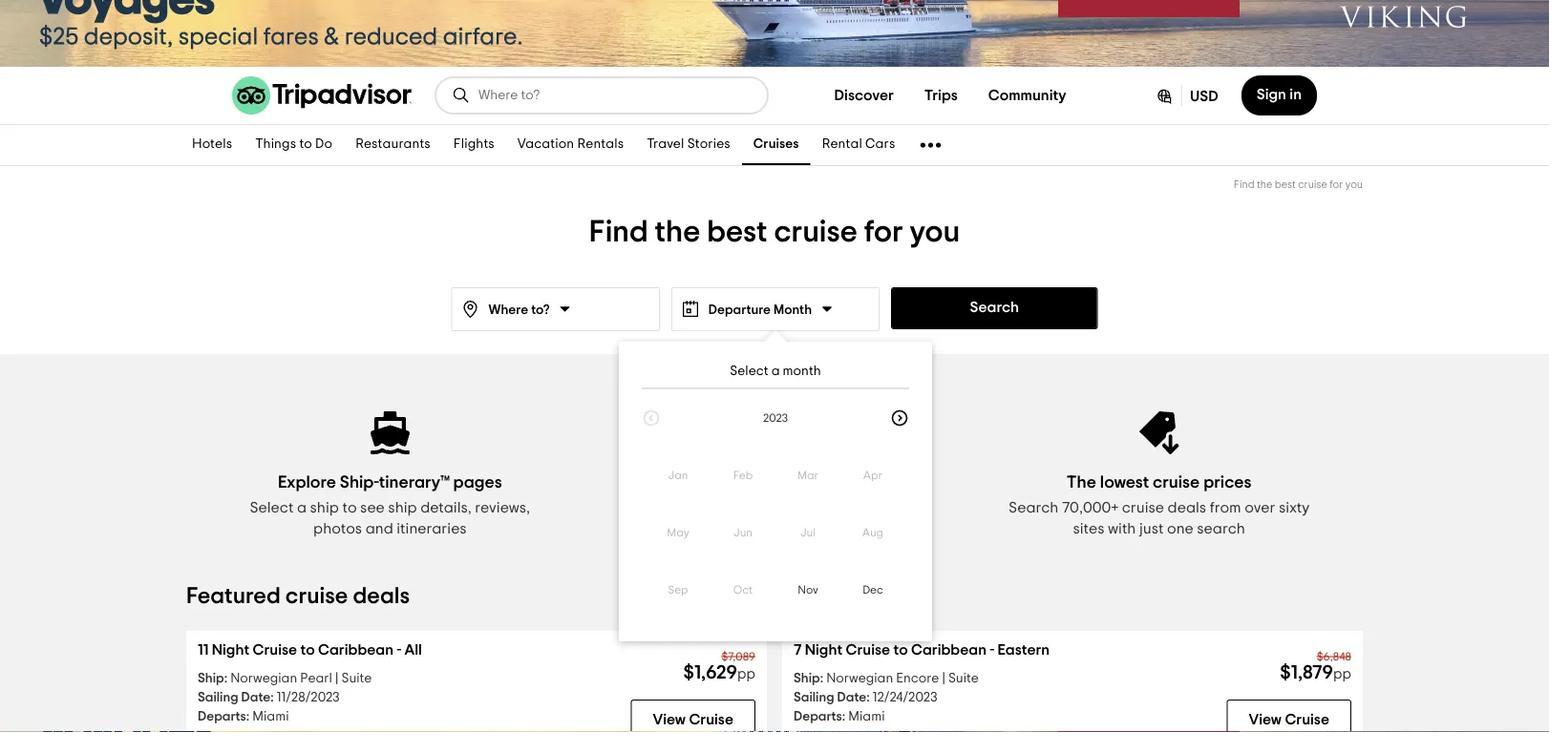 Task type: locate. For each thing, give the bounding box(es) containing it.
suite right pearl
[[342, 673, 372, 686]]

0 horizontal spatial date:
[[241, 692, 274, 705]]

to left do
[[299, 138, 312, 151]]

1 vertical spatial find the best cruise for you
[[589, 217, 960, 247]]

1 horizontal spatial :
[[821, 673, 824, 686]]

mar
[[798, 470, 819, 482]]

11 night cruise to caribbean - all
[[198, 643, 422, 658]]

0 vertical spatial find
[[1234, 180, 1255, 190]]

night right 7
[[805, 643, 843, 658]]

reviews
[[794, 474, 852, 491]]

with inside write cruise reviews share your opinion with our travel community
[[754, 501, 782, 516]]

1 horizontal spatial norwegian
[[827, 673, 894, 686]]

1 view cruise from the left
[[653, 713, 734, 728]]

night right 11
[[212, 643, 250, 658]]

0 vertical spatial find the best cruise for you
[[1234, 180, 1364, 190]]

1 caribbean from the left
[[318, 643, 394, 658]]

0 horizontal spatial find
[[589, 217, 649, 247]]

0 horizontal spatial find the best cruise for you
[[589, 217, 960, 247]]

1 horizontal spatial night
[[805, 643, 843, 658]]

1 horizontal spatial |
[[943, 673, 946, 686]]

0 vertical spatial you
[[1346, 180, 1364, 190]]

flights link
[[442, 125, 506, 165]]

caribbean
[[318, 643, 394, 658], [912, 643, 987, 658]]

0 vertical spatial for
[[1330, 180, 1344, 190]]

view for $1,629
[[653, 713, 686, 728]]

1 departs: from the left
[[198, 711, 250, 724]]

2 view from the left
[[1249, 713, 1282, 728]]

0 horizontal spatial view
[[653, 713, 686, 728]]

1 : from the left
[[224, 673, 227, 686]]

ship
[[310, 501, 339, 516], [388, 501, 417, 516]]

norwegian inside ship : norwegian encore | suite sailing date: 12/24/2023 departs: miami
[[827, 673, 894, 686]]

departs:
[[198, 711, 250, 724], [794, 711, 846, 724]]

1 night from the left
[[212, 643, 250, 658]]

suite
[[342, 673, 372, 686], [949, 673, 979, 686]]

| inside the ship : norwegian pearl | suite sailing date: 11/28/2023 departs: miami
[[335, 673, 339, 686]]

and
[[366, 522, 393, 537]]

caribbean for $1,629
[[318, 643, 394, 658]]

miami down 11/28/2023
[[253, 711, 289, 724]]

0 horizontal spatial view cruise
[[653, 713, 734, 728]]

view for $1,879
[[1249, 713, 1282, 728]]

with
[[754, 501, 782, 516], [1108, 522, 1137, 537]]

0 horizontal spatial you
[[910, 217, 960, 247]]

where to?
[[489, 304, 550, 317]]

1 horizontal spatial ship
[[794, 673, 821, 686]]

1 horizontal spatial pp
[[1334, 668, 1352, 682]]

1 vertical spatial with
[[1108, 522, 1137, 537]]

ship down ship‑tinerary™
[[388, 501, 417, 516]]

1 horizontal spatial -
[[990, 643, 995, 658]]

0 horizontal spatial with
[[754, 501, 782, 516]]

1 | from the left
[[335, 673, 339, 686]]

70,000+
[[1063, 501, 1119, 516]]

1 - from the left
[[397, 643, 402, 658]]

1 date: from the left
[[241, 692, 274, 705]]

select down explore
[[250, 501, 294, 516]]

pp inside $6,848 $1,879 pp
[[1334, 668, 1352, 682]]

cruise up our at the right bottom of page
[[744, 474, 791, 491]]

with left "just" in the bottom of the page
[[1108, 522, 1137, 537]]

| inside ship : norwegian encore | suite sailing date: 12/24/2023 departs: miami
[[943, 673, 946, 686]]

1 norwegian from the left
[[230, 673, 297, 686]]

0 horizontal spatial night
[[212, 643, 250, 658]]

opinion
[[698, 501, 750, 516]]

departs: for $1,879
[[794, 711, 846, 724]]

- left eastern
[[990, 643, 995, 658]]

cruise inside write cruise reviews share your opinion with our travel community
[[744, 474, 791, 491]]

2 ship from the left
[[794, 673, 821, 686]]

deals up one
[[1168, 501, 1207, 516]]

a down explore
[[297, 501, 307, 516]]

view down '$1,879'
[[1249, 713, 1282, 728]]

best up departure
[[707, 217, 768, 247]]

community button
[[974, 76, 1082, 115]]

norwegian inside the ship : norwegian pearl | suite sailing date: 11/28/2023 departs: miami
[[230, 673, 297, 686]]

pp down the $7,089
[[738, 668, 756, 682]]

search
[[970, 300, 1020, 315], [1009, 501, 1059, 516]]

sailing inside ship : norwegian encore | suite sailing date: 12/24/2023 departs: miami
[[794, 692, 835, 705]]

1 vertical spatial select
[[250, 501, 294, 516]]

ship down 11
[[198, 673, 224, 686]]

departs: inside the ship : norwegian pearl | suite sailing date: 11/28/2023 departs: miami
[[198, 711, 250, 724]]

travel stories
[[647, 138, 731, 151]]

date:
[[241, 692, 274, 705], [838, 692, 870, 705]]

1 horizontal spatial deals
[[1168, 501, 1207, 516]]

1 horizontal spatial sailing
[[794, 692, 835, 705]]

sailing inside the ship : norwegian pearl | suite sailing date: 11/28/2023 departs: miami
[[198, 692, 238, 705]]

miami
[[253, 711, 289, 724], [849, 711, 885, 724]]

find the best cruise for you down in
[[1234, 180, 1364, 190]]

0 horizontal spatial suite
[[342, 673, 372, 686]]

1 vertical spatial find
[[589, 217, 649, 247]]

cruise up the ship : norwegian pearl | suite sailing date: 11/28/2023 departs: miami
[[253, 643, 297, 658]]

1 vertical spatial you
[[910, 217, 960, 247]]

1 horizontal spatial you
[[1346, 180, 1364, 190]]

1 view from the left
[[653, 713, 686, 728]]

hotels
[[192, 138, 232, 151]]

find
[[1234, 180, 1255, 190], [589, 217, 649, 247]]

11
[[198, 643, 209, 658]]

2 departs: from the left
[[794, 711, 846, 724]]

2 view cruise from the left
[[1249, 713, 1330, 728]]

1 suite from the left
[[342, 673, 372, 686]]

: for $1,629
[[224, 673, 227, 686]]

1 horizontal spatial departs:
[[794, 711, 846, 724]]

1 horizontal spatial the
[[1258, 180, 1273, 190]]

cruise down '$1,879'
[[1286, 713, 1330, 728]]

2 pp from the left
[[1334, 668, 1352, 682]]

1 vertical spatial a
[[297, 501, 307, 516]]

2 sailing from the left
[[794, 692, 835, 705]]

the down sign in link
[[1258, 180, 1273, 190]]

1 horizontal spatial best
[[1276, 180, 1297, 190]]

view down $1,629
[[653, 713, 686, 728]]

: inside ship : norwegian encore | suite sailing date: 12/24/2023 departs: miami
[[821, 673, 824, 686]]

pages
[[454, 474, 502, 491]]

cruise
[[1299, 180, 1328, 190], [774, 217, 858, 247], [744, 474, 791, 491], [1153, 474, 1200, 491], [1122, 501, 1165, 516], [286, 586, 348, 609]]

to up pearl
[[301, 643, 315, 658]]

1 horizontal spatial miami
[[849, 711, 885, 724]]

night
[[212, 643, 250, 658], [805, 643, 843, 658]]

view cruise for $1,879
[[1249, 713, 1330, 728]]

2 : from the left
[[821, 673, 824, 686]]

0 horizontal spatial select
[[250, 501, 294, 516]]

0 horizontal spatial |
[[335, 673, 339, 686]]

1 sailing from the left
[[198, 692, 238, 705]]

0 horizontal spatial ship
[[310, 501, 339, 516]]

date: left 12/24/2023
[[838, 692, 870, 705]]

departure
[[709, 304, 771, 317]]

miami inside ship : norwegian encore | suite sailing date: 12/24/2023 departs: miami
[[849, 711, 885, 724]]

all
[[405, 643, 422, 658]]

1 vertical spatial the
[[655, 217, 701, 247]]

night for $1,629
[[212, 643, 250, 658]]

0 horizontal spatial -
[[397, 643, 402, 658]]

0 horizontal spatial ship
[[198, 673, 224, 686]]

date: for $1,629
[[241, 692, 274, 705]]

2 | from the left
[[943, 673, 946, 686]]

explore
[[278, 474, 336, 491]]

: inside the ship : norwegian pearl | suite sailing date: 11/28/2023 departs: miami
[[224, 673, 227, 686]]

1 horizontal spatial with
[[1108, 522, 1137, 537]]

1 horizontal spatial view
[[1249, 713, 1282, 728]]

2 suite from the left
[[949, 673, 979, 686]]

Search search field
[[479, 87, 752, 104]]

dec
[[863, 585, 884, 596]]

cruises link
[[742, 125, 811, 165]]

find the best cruise for you up departure month
[[589, 217, 960, 247]]

pp down the $6,848
[[1334, 668, 1352, 682]]

2 miami from the left
[[849, 711, 885, 724]]

0 horizontal spatial sailing
[[198, 692, 238, 705]]

discover button
[[819, 76, 910, 115]]

0 vertical spatial best
[[1276, 180, 1297, 190]]

deals up all
[[353, 586, 410, 609]]

stories
[[688, 138, 731, 151]]

cruise down $1,629
[[689, 713, 734, 728]]

norwegian up 11/28/2023
[[230, 673, 297, 686]]

norwegian for $1,629
[[230, 673, 297, 686]]

where
[[489, 304, 529, 317]]

2 date: from the left
[[838, 692, 870, 705]]

0 vertical spatial the
[[1258, 180, 1273, 190]]

view cruise for $1,629
[[653, 713, 734, 728]]

view cruise down '$1,879'
[[1249, 713, 1330, 728]]

jun
[[734, 527, 753, 539]]

date: inside the ship : norwegian pearl | suite sailing date: 11/28/2023 departs: miami
[[241, 692, 274, 705]]

select inside explore ship‑tinerary™ pages select a ship to see ship details, reviews, photos and itineraries
[[250, 501, 294, 516]]

1 vertical spatial search
[[1009, 501, 1059, 516]]

miami down 12/24/2023
[[849, 711, 885, 724]]

0 horizontal spatial departs:
[[198, 711, 250, 724]]

miami inside the ship : norwegian pearl | suite sailing date: 11/28/2023 departs: miami
[[253, 711, 289, 724]]

0 horizontal spatial caribbean
[[318, 643, 394, 658]]

to?
[[531, 304, 550, 317]]

pp for $1,879
[[1334, 668, 1352, 682]]

0 horizontal spatial a
[[297, 501, 307, 516]]

select left month
[[730, 365, 769, 378]]

cruise up month
[[774, 217, 858, 247]]

for
[[1330, 180, 1344, 190], [864, 217, 904, 247]]

0 horizontal spatial :
[[224, 673, 227, 686]]

1 horizontal spatial caribbean
[[912, 643, 987, 658]]

1 horizontal spatial ship
[[388, 501, 417, 516]]

in
[[1290, 87, 1302, 102]]

details,
[[421, 501, 472, 516]]

pearl
[[300, 673, 332, 686]]

ship for $1,879
[[794, 673, 821, 686]]

ship inside the ship : norwegian pearl | suite sailing date: 11/28/2023 departs: miami
[[198, 673, 224, 686]]

ship up photos
[[310, 501, 339, 516]]

2 norwegian from the left
[[827, 673, 894, 686]]

- left all
[[397, 643, 402, 658]]

1 horizontal spatial suite
[[949, 673, 979, 686]]

caribbean up pearl
[[318, 643, 394, 658]]

sailing down 11
[[198, 692, 238, 705]]

0 vertical spatial a
[[772, 365, 780, 378]]

| right encore
[[943, 673, 946, 686]]

sailing down 7
[[794, 692, 835, 705]]

norwegian up 12/24/2023
[[827, 673, 894, 686]]

a
[[772, 365, 780, 378], [297, 501, 307, 516]]

7 night cruise to caribbean - eastern
[[794, 643, 1050, 658]]

departs: down 7
[[794, 711, 846, 724]]

1 horizontal spatial find
[[1234, 180, 1255, 190]]

with left our at the right bottom of page
[[754, 501, 782, 516]]

0 vertical spatial deals
[[1168, 501, 1207, 516]]

to
[[299, 138, 312, 151], [342, 501, 357, 516], [301, 643, 315, 658], [894, 643, 908, 658]]

caribbean up encore
[[912, 643, 987, 658]]

just
[[1140, 522, 1164, 537]]

1 horizontal spatial date:
[[838, 692, 870, 705]]

suite inside ship : norwegian encore | suite sailing date: 12/24/2023 departs: miami
[[949, 673, 979, 686]]

the down travel stories link on the left top
[[655, 217, 701, 247]]

sixty
[[1280, 501, 1310, 516]]

| for $1,879
[[943, 673, 946, 686]]

1 miami from the left
[[253, 711, 289, 724]]

1 horizontal spatial select
[[730, 365, 769, 378]]

rental
[[822, 138, 863, 151]]

0 horizontal spatial miami
[[253, 711, 289, 724]]

: for $1,879
[[821, 673, 824, 686]]

1 pp from the left
[[738, 668, 756, 682]]

sign
[[1257, 87, 1287, 102]]

the
[[1258, 180, 1273, 190], [655, 217, 701, 247]]

suite inside the ship : norwegian pearl | suite sailing date: 11/28/2023 departs: miami
[[342, 673, 372, 686]]

aug
[[863, 527, 884, 539]]

suite right encore
[[949, 673, 979, 686]]

ship down 7
[[794, 673, 821, 686]]

prices
[[1204, 474, 1252, 491]]

a left month
[[772, 365, 780, 378]]

1 horizontal spatial view cruise
[[1249, 713, 1330, 728]]

0 horizontal spatial best
[[707, 217, 768, 247]]

departs: inside ship : norwegian encore | suite sailing date: 12/24/2023 departs: miami
[[794, 711, 846, 724]]

cruise down in
[[1299, 180, 1328, 190]]

None search field
[[437, 78, 767, 113]]

:
[[224, 673, 227, 686], [821, 673, 824, 686]]

norwegian
[[230, 673, 297, 686], [827, 673, 894, 686]]

0 horizontal spatial the
[[655, 217, 701, 247]]

night for $1,879
[[805, 643, 843, 658]]

0 horizontal spatial for
[[864, 217, 904, 247]]

see
[[360, 501, 385, 516]]

1 ship from the left
[[198, 673, 224, 686]]

pp
[[738, 668, 756, 682], [1334, 668, 1352, 682]]

trips button
[[910, 76, 974, 115]]

0 horizontal spatial deals
[[353, 586, 410, 609]]

ship inside ship : norwegian encore | suite sailing date: 12/24/2023 departs: miami
[[794, 673, 821, 686]]

sailing
[[198, 692, 238, 705], [794, 692, 835, 705]]

0 vertical spatial with
[[754, 501, 782, 516]]

rentals
[[578, 138, 624, 151]]

2 - from the left
[[990, 643, 995, 658]]

itineraries
[[397, 522, 467, 537]]

tripadvisor image
[[232, 76, 412, 115]]

to inside things to do link
[[299, 138, 312, 151]]

month
[[783, 365, 821, 378]]

date: left 11/28/2023
[[241, 692, 274, 705]]

view cruise down $1,629
[[653, 713, 734, 728]]

0 horizontal spatial pp
[[738, 668, 756, 682]]

| right pearl
[[335, 673, 339, 686]]

pp inside $7,089 $1,629 pp
[[738, 668, 756, 682]]

things to do
[[255, 138, 333, 151]]

|
[[335, 673, 339, 686], [943, 673, 946, 686]]

to left see
[[342, 501, 357, 516]]

0 horizontal spatial norwegian
[[230, 673, 297, 686]]

1 vertical spatial best
[[707, 217, 768, 247]]

2 caribbean from the left
[[912, 643, 987, 658]]

our
[[785, 501, 809, 516]]

2 night from the left
[[805, 643, 843, 658]]

hotels link
[[181, 125, 244, 165]]

-
[[397, 643, 402, 658], [990, 643, 995, 658]]

with inside the lowest cruise prices search 70,000+ cruise deals from over sixty sites with just one search
[[1108, 522, 1137, 537]]

departs: down 11
[[198, 711, 250, 724]]

ship
[[198, 673, 224, 686], [794, 673, 821, 686]]

date: inside ship : norwegian encore | suite sailing date: 12/24/2023 departs: miami
[[838, 692, 870, 705]]

month
[[774, 304, 812, 317]]

1 ship from the left
[[310, 501, 339, 516]]

vacation rentals link
[[506, 125, 636, 165]]

best down sign in link
[[1276, 180, 1297, 190]]

eastern
[[998, 643, 1050, 658]]

usd button
[[1140, 75, 1234, 116]]

view cruise
[[653, 713, 734, 728], [1249, 713, 1330, 728]]

travel stories link
[[636, 125, 742, 165]]

1 vertical spatial deals
[[353, 586, 410, 609]]



Task type: describe. For each thing, give the bounding box(es) containing it.
caribbean for $1,879
[[912, 643, 987, 658]]

cruise up one
[[1153, 474, 1200, 491]]

sailing for $1,879
[[794, 692, 835, 705]]

write cruise reviews share your opinion with our travel community
[[619, 474, 931, 516]]

0 vertical spatial search
[[970, 300, 1020, 315]]

cars
[[866, 138, 896, 151]]

- for $1,629
[[397, 643, 402, 658]]

11/28/2023
[[277, 692, 340, 705]]

ship for $1,629
[[198, 673, 224, 686]]

restaurants
[[356, 138, 431, 151]]

search image
[[452, 86, 471, 105]]

departs: for $1,629
[[198, 711, 250, 724]]

encore
[[897, 673, 940, 686]]

feb
[[734, 470, 753, 482]]

sites
[[1074, 522, 1105, 537]]

from
[[1210, 501, 1242, 516]]

pp for $1,629
[[738, 668, 756, 682]]

vacation rentals
[[518, 138, 624, 151]]

trips
[[925, 88, 958, 103]]

explore ship‑tinerary™ pages select a ship to see ship details, reviews, photos and itineraries
[[250, 474, 531, 537]]

to inside explore ship‑tinerary™ pages select a ship to see ship details, reviews, photos and itineraries
[[342, 501, 357, 516]]

photos
[[313, 522, 362, 537]]

ship‑tinerary™
[[340, 474, 450, 491]]

community
[[856, 501, 931, 516]]

over
[[1245, 501, 1276, 516]]

one
[[1168, 522, 1194, 537]]

do
[[315, 138, 333, 151]]

travel
[[647, 138, 685, 151]]

miami for $1,879
[[849, 711, 885, 724]]

featured cruise deals
[[186, 586, 410, 609]]

oct
[[734, 585, 753, 596]]

jul
[[801, 527, 816, 539]]

norwegian for $1,879
[[827, 673, 894, 686]]

reviews,
[[475, 501, 531, 516]]

cruise up 11 night cruise to caribbean - all
[[286, 586, 348, 609]]

1 horizontal spatial a
[[772, 365, 780, 378]]

sep
[[668, 585, 689, 596]]

| for $1,629
[[335, 673, 339, 686]]

share
[[619, 501, 660, 516]]

search inside the lowest cruise prices search 70,000+ cruise deals from over sixty sites with just one search
[[1009, 501, 1059, 516]]

1 horizontal spatial find the best cruise for you
[[1234, 180, 1364, 190]]

a inside explore ship‑tinerary™ pages select a ship to see ship details, reviews, photos and itineraries
[[297, 501, 307, 516]]

things to do link
[[244, 125, 344, 165]]

apr
[[864, 470, 883, 482]]

vacation
[[518, 138, 575, 151]]

$6,848
[[1318, 652, 1352, 663]]

search
[[1198, 522, 1246, 537]]

restaurants link
[[344, 125, 442, 165]]

deals inside the lowest cruise prices search 70,000+ cruise deals from over sixty sites with just one search
[[1168, 501, 1207, 516]]

sign in link
[[1242, 75, 1318, 116]]

jan
[[668, 470, 688, 482]]

12/24/2023
[[873, 692, 938, 705]]

sailing for $1,629
[[198, 692, 238, 705]]

1 vertical spatial for
[[864, 217, 904, 247]]

usd
[[1191, 89, 1219, 104]]

rental cars
[[822, 138, 896, 151]]

travel
[[812, 501, 852, 516]]

cruise up ship : norwegian encore | suite sailing date: 12/24/2023 departs: miami
[[846, 643, 891, 658]]

things
[[255, 138, 296, 151]]

ship : norwegian pearl | suite sailing date: 11/28/2023 departs: miami
[[198, 673, 372, 724]]

$7,089 $1,629 pp
[[684, 652, 756, 683]]

to up encore
[[894, 643, 908, 658]]

flights
[[454, 138, 495, 151]]

- for $1,879
[[990, 643, 995, 658]]

$6,848 $1,879 pp
[[1281, 652, 1352, 683]]

miami for $1,629
[[253, 711, 289, 724]]

nov
[[798, 585, 819, 596]]

$1,879
[[1281, 664, 1334, 683]]

2023
[[763, 413, 788, 424]]

7
[[794, 643, 802, 658]]

date: for $1,879
[[838, 692, 870, 705]]

suite for $1,629
[[342, 673, 372, 686]]

the lowest cruise prices search 70,000+ cruise deals from over sixty sites with just one search
[[1009, 474, 1310, 537]]

$7,089
[[722, 652, 756, 663]]

$1,629
[[684, 664, 738, 683]]

rental cars link
[[811, 125, 907, 165]]

community
[[989, 88, 1067, 103]]

2 ship from the left
[[388, 501, 417, 516]]

ship : norwegian encore | suite sailing date: 12/24/2023 departs: miami
[[794, 673, 979, 724]]

select a month
[[730, 365, 821, 378]]

departure month
[[709, 304, 812, 317]]

write
[[698, 474, 740, 491]]

advertisement region
[[0, 0, 1550, 67]]

discover
[[835, 88, 894, 103]]

sign in
[[1257, 87, 1302, 102]]

suite for $1,879
[[949, 673, 979, 686]]

may
[[667, 527, 690, 539]]

your
[[663, 501, 695, 516]]

1 horizontal spatial for
[[1330, 180, 1344, 190]]

lowest
[[1101, 474, 1150, 491]]

the
[[1067, 474, 1097, 491]]

0 vertical spatial select
[[730, 365, 769, 378]]

cruise up "just" in the bottom of the page
[[1122, 501, 1165, 516]]



Task type: vqa. For each thing, say whether or not it's contained in the screenshot.
topmost on
no



